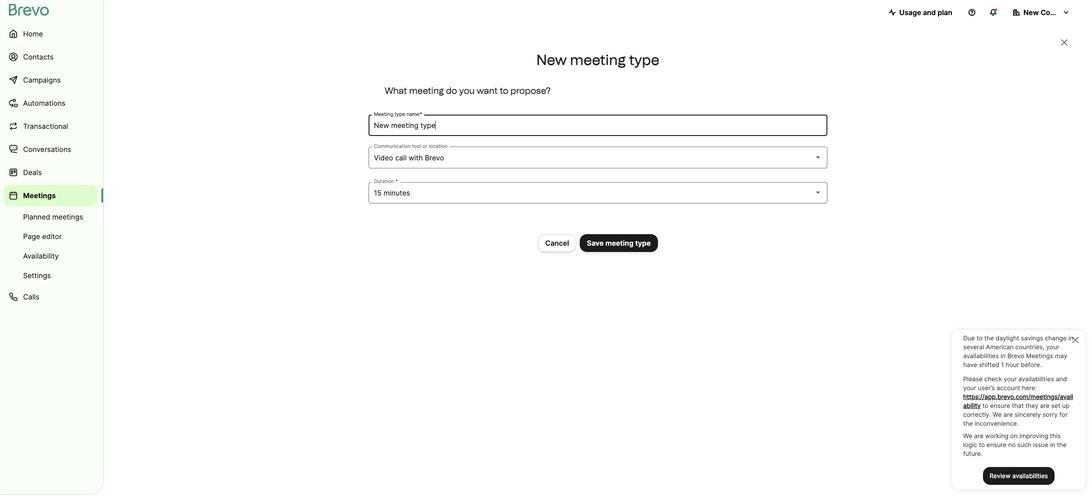 Task type: locate. For each thing, give the bounding box(es) containing it.
and
[[923, 8, 936, 17]]

availability
[[23, 252, 59, 261]]

0 vertical spatial meeting
[[570, 52, 626, 68]]

settings
[[23, 271, 51, 280]]

1 vertical spatial type
[[635, 239, 651, 248]]

new company button
[[1006, 4, 1077, 21]]

conversations
[[23, 145, 71, 154]]

campaigns
[[23, 76, 61, 84]]

video
[[374, 153, 393, 162]]

1 vertical spatial meeting
[[409, 85, 444, 96]]

type inside button
[[635, 239, 651, 248]]

cancel
[[545, 239, 569, 248]]

1 vertical spatial new
[[537, 52, 567, 68]]

type for new meeting type
[[629, 52, 660, 68]]

meeting for new
[[570, 52, 626, 68]]

page
[[23, 232, 40, 241]]

meetings
[[52, 213, 83, 221]]

1 horizontal spatial new
[[1024, 8, 1039, 17]]

new meeting type
[[537, 52, 660, 68]]

meeting
[[570, 52, 626, 68], [409, 85, 444, 96], [606, 239, 634, 248]]

meetings link
[[4, 185, 98, 206]]

type for save meeting type
[[635, 239, 651, 248]]

minutes
[[384, 188, 410, 197]]

0 vertical spatial type
[[629, 52, 660, 68]]

calls
[[23, 293, 39, 302]]

new company
[[1024, 8, 1074, 17]]

save meeting type
[[587, 239, 651, 248]]

deals
[[23, 168, 42, 177]]

call
[[395, 153, 407, 162]]

conversations link
[[4, 139, 98, 160]]

page editor
[[23, 232, 62, 241]]

do
[[446, 85, 457, 96]]

new left company
[[1024, 8, 1039, 17]]

new up propose?
[[537, 52, 567, 68]]

you
[[459, 85, 475, 96]]

new inside the new company button
[[1024, 8, 1039, 17]]

home
[[23, 29, 43, 38]]

contacts link
[[4, 46, 98, 68]]

new for new meeting type
[[537, 52, 567, 68]]

type
[[629, 52, 660, 68], [635, 239, 651, 248]]

save
[[587, 239, 604, 248]]

video call with brevo
[[374, 153, 444, 162]]

0 vertical spatial new
[[1024, 8, 1039, 17]]

new
[[1024, 8, 1039, 17], [537, 52, 567, 68]]

editor
[[42, 232, 62, 241]]

0 horizontal spatial new
[[537, 52, 567, 68]]

with
[[409, 153, 423, 162]]

brevo
[[425, 153, 444, 162]]

2 vertical spatial meeting
[[606, 239, 634, 248]]

meeting inside button
[[606, 239, 634, 248]]

Video call with Brevo field
[[374, 152, 822, 163]]

settings link
[[4, 267, 98, 285]]

plan
[[938, 8, 953, 17]]

15
[[374, 188, 382, 197]]



Task type: describe. For each thing, give the bounding box(es) containing it.
campaigns link
[[4, 69, 98, 91]]

want
[[477, 85, 498, 96]]

automations
[[23, 99, 65, 108]]

propose?
[[511, 85, 551, 96]]

new for new company
[[1024, 8, 1039, 17]]

home link
[[4, 23, 98, 44]]

automations link
[[4, 93, 98, 114]]

what meeting do you want to propose?
[[385, 85, 551, 96]]

calls link
[[4, 286, 98, 308]]

contacts
[[23, 52, 54, 61]]

usage and plan
[[900, 8, 953, 17]]

page editor link
[[4, 228, 98, 245]]

Meeting type name* text field
[[374, 120, 822, 131]]

15 minutes field
[[374, 188, 822, 198]]

what
[[385, 85, 407, 96]]

planned meetings link
[[4, 208, 98, 226]]

save meeting type button
[[580, 234, 658, 252]]

usage
[[900, 8, 921, 17]]

transactional link
[[4, 116, 98, 137]]

15 minutes
[[374, 188, 410, 197]]

availability link
[[4, 247, 98, 265]]

transactional
[[23, 122, 68, 131]]

cancel button
[[538, 234, 576, 252]]

meeting for what
[[409, 85, 444, 96]]

usage and plan button
[[882, 4, 960, 21]]

to
[[500, 85, 509, 96]]

planned
[[23, 213, 50, 221]]

meetings
[[23, 191, 56, 200]]

meeting for save
[[606, 239, 634, 248]]

planned meetings
[[23, 213, 83, 221]]

company
[[1041, 8, 1074, 17]]

deals link
[[4, 162, 98, 183]]



Task type: vqa. For each thing, say whether or not it's contained in the screenshot.
All link
no



